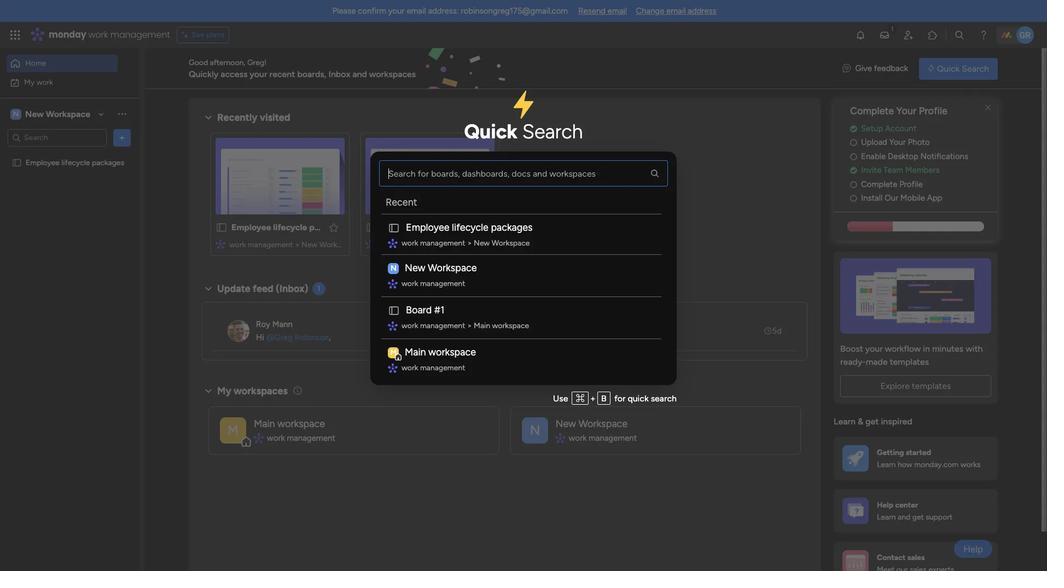 Task type: describe. For each thing, give the bounding box(es) containing it.
close my workspaces image
[[202, 385, 215, 398]]

circle o image for enable
[[850, 153, 857, 161]]

public board image
[[388, 222, 400, 234]]

resend email link
[[578, 6, 627, 16]]

with
[[966, 344, 983, 354]]

workspace image for new workspace
[[10, 108, 21, 120]]

update
[[217, 283, 251, 295]]

apps image
[[927, 30, 938, 40]]

roy mann image
[[228, 320, 250, 342]]

mobile
[[901, 193, 925, 203]]

support
[[926, 513, 953, 522]]

started
[[906, 448, 931, 457]]

enable
[[861, 151, 886, 161]]

v2 user feedback image
[[843, 63, 851, 75]]

2 horizontal spatial employee lifecycle packages
[[406, 222, 533, 234]]

select product image
[[10, 30, 21, 40]]

get inside help center learn and get support
[[912, 513, 924, 522]]

search everything image
[[954, 30, 965, 40]]

upload your photo link
[[850, 136, 998, 149]]

confirm
[[358, 6, 386, 16]]

quick
[[628, 393, 649, 404]]

workflow
[[885, 344, 921, 354]]

enable desktop notifications
[[861, 151, 968, 161]]

boost
[[840, 344, 863, 354]]

getting started element
[[834, 437, 998, 481]]

work management > main workspace inside quick search results list box
[[379, 240, 507, 250]]

complete for complete profile
[[861, 179, 898, 189]]

workspace selection element
[[10, 108, 92, 121]]

recent
[[386, 196, 417, 208]]

0 vertical spatial learn
[[834, 416, 856, 427]]

packages inside quick search results list box
[[309, 222, 347, 233]]

circle o image for complete
[[850, 180, 857, 189]]

my for my work
[[24, 77, 35, 87]]

1 vertical spatial work management > main workspace
[[402, 321, 529, 330]]

team
[[884, 165, 903, 175]]

boost your workflow in minutes with ready-made templates
[[840, 344, 983, 367]]

profile inside complete profile "link"
[[900, 179, 923, 189]]

change email address
[[636, 6, 717, 16]]

2 horizontal spatial n
[[530, 422, 540, 438]]

contact
[[877, 553, 906, 562]]

⌘
[[576, 393, 585, 404]]

1
[[317, 284, 320, 293]]

my workspaces
[[217, 385, 288, 397]]

0 horizontal spatial n
[[13, 109, 19, 118]]

upload your photo
[[861, 138, 930, 147]]

roy
[[256, 319, 270, 329]]

workspace image for main workspace
[[388, 347, 399, 358]]

0 horizontal spatial workspaces
[[234, 385, 288, 397]]

add to favorites image
[[328, 222, 339, 233]]

invite team members link
[[850, 164, 998, 177]]

change email address link
[[636, 6, 717, 16]]

learn & get inspired
[[834, 416, 913, 427]]

photo
[[908, 138, 930, 147]]

employee lifecycle packages inside quick search results list box
[[231, 222, 347, 233]]

search
[[651, 393, 677, 404]]

monday work management
[[49, 28, 170, 41]]

new workspace inside the workspace selection element
[[25, 109, 90, 119]]

feedback
[[874, 64, 908, 73]]

good afternoon, greg! quickly access your recent boards, inbox and workspaces
[[189, 58, 416, 79]]

lifecycle inside quick search results list box
[[273, 222, 307, 233]]

circle o image
[[850, 139, 857, 147]]

search inside button
[[962, 63, 989, 74]]

ready-
[[840, 357, 866, 367]]

email for resend email
[[608, 6, 627, 16]]

our
[[885, 193, 898, 203]]

help center learn and get support
[[877, 500, 953, 522]]

component image for employee lifecycle packages
[[216, 239, 225, 249]]

main inside quick search results list box
[[451, 240, 468, 250]]

explore templates
[[881, 381, 951, 391]]

inspired
[[881, 416, 913, 427]]

resend email
[[578, 6, 627, 16]]

employee for public board icon
[[406, 222, 450, 234]]

2 horizontal spatial component image
[[556, 433, 565, 443]]

search image
[[650, 169, 660, 178]]

please confirm your email address: robinsongreg175@gmail.com
[[332, 6, 568, 16]]

component image
[[254, 433, 263, 443]]

notifications
[[921, 151, 968, 161]]

1 horizontal spatial board
[[406, 304, 432, 316]]

0 horizontal spatial get
[[866, 416, 879, 427]]

employee lifecycle packages list box
[[0, 151, 140, 320]]

packages for public board icon
[[491, 222, 533, 234]]

1 image
[[888, 22, 897, 35]]

n inside workspace image
[[391, 264, 397, 273]]

install our mobile app
[[861, 193, 942, 203]]

quickly
[[189, 69, 218, 79]]

0 horizontal spatial quick
[[464, 120, 517, 144]]

robinsongreg175@gmail.com
[[461, 6, 568, 16]]

address
[[688, 6, 717, 16]]

contact sales element
[[834, 542, 998, 571]]

please
[[332, 6, 356, 16]]

workspaces inside good afternoon, greg! quickly access your recent boards, inbox and workspaces
[[369, 69, 416, 79]]

recently visited
[[217, 112, 290, 124]]

+
[[590, 393, 596, 404]]

setup account
[[861, 124, 917, 133]]

invite
[[861, 165, 882, 175]]

remove from favorites image
[[478, 222, 489, 233]]

m for workspace icon containing m
[[390, 348, 397, 357]]

Search in workspace field
[[23, 131, 91, 144]]

help image
[[978, 30, 989, 40]]

give feedback
[[855, 64, 908, 73]]

visited
[[260, 112, 290, 124]]

quick search button
[[919, 58, 998, 80]]

access
[[221, 69, 248, 79]]

1 vertical spatial main workspace
[[254, 418, 325, 430]]

see plans
[[191, 30, 224, 39]]

&
[[858, 416, 864, 427]]

setup account link
[[850, 122, 998, 135]]

employee lifecycle packages inside list box
[[26, 158, 124, 167]]

greg!
[[247, 58, 267, 67]]

0 horizontal spatial search
[[522, 120, 583, 144]]

monday
[[49, 28, 86, 41]]

component image for board #1
[[365, 239, 375, 249]]

setup
[[861, 124, 883, 133]]

plans
[[206, 30, 224, 39]]

0 horizontal spatial quick search
[[464, 120, 583, 144]]

minutes
[[932, 344, 964, 354]]

1 vertical spatial board #1
[[406, 304, 445, 316]]

works
[[961, 460, 981, 469]]

complete profile link
[[850, 178, 998, 191]]

desktop
[[888, 151, 919, 161]]

m for workspace image containing m
[[228, 422, 239, 438]]

1 vertical spatial #1
[[434, 304, 445, 316]]

app
[[927, 193, 942, 203]]

afternoon,
[[210, 58, 245, 67]]

notifications image
[[855, 30, 866, 40]]

and inside good afternoon, greg! quickly access your recent boards, inbox and workspaces
[[352, 69, 367, 79]]

address:
[[428, 6, 459, 16]]

feed
[[253, 283, 273, 295]]

use
[[553, 393, 570, 404]]

recently
[[217, 112, 258, 124]]

mann
[[272, 319, 293, 329]]

help button
[[954, 540, 993, 558]]

1 email from the left
[[407, 6, 426, 16]]

inbox image
[[879, 30, 890, 40]]

see
[[191, 30, 204, 39]]

employee for public board image in employee lifecycle packages list box
[[26, 158, 60, 167]]

see plans button
[[177, 27, 229, 43]]

account
[[885, 124, 917, 133]]



Task type: locate. For each thing, give the bounding box(es) containing it.
workspace image containing n
[[388, 263, 399, 274]]

dapulse x slim image
[[982, 101, 995, 114]]

board #1 inside quick search results list box
[[381, 222, 416, 233]]

2 vertical spatial circle o image
[[850, 194, 857, 203]]

your inside good afternoon, greg! quickly access your recent boards, inbox and workspaces
[[250, 69, 267, 79]]

check circle image
[[850, 125, 857, 133]]

work management > main workspace
[[379, 240, 507, 250], [402, 321, 529, 330]]

your for upload
[[889, 138, 906, 147]]

1 horizontal spatial your
[[388, 6, 405, 16]]

5d
[[772, 326, 782, 336]]

explore templates button
[[840, 375, 991, 397]]

0 horizontal spatial workspace image
[[220, 417, 246, 443]]

quick right v2 bolt switch image
[[937, 63, 960, 74]]

list box containing employee lifecycle packages
[[379, 212, 664, 381]]

1 horizontal spatial quick search
[[937, 63, 989, 74]]

my work button
[[7, 74, 118, 91]]

employee inside employee lifecycle packages list box
[[26, 158, 60, 167]]

learn down center
[[877, 513, 896, 522]]

help inside help center learn and get support
[[877, 500, 894, 510]]

2 vertical spatial workspace image
[[522, 417, 548, 443]]

1 vertical spatial quick search
[[464, 120, 583, 144]]

packages
[[92, 158, 124, 167], [491, 222, 533, 234], [309, 222, 347, 233]]

greg robinson image
[[1017, 26, 1034, 44]]

2 vertical spatial learn
[[877, 513, 896, 522]]

1 horizontal spatial component image
[[365, 239, 375, 249]]

1 horizontal spatial lifecycle
[[273, 222, 307, 233]]

in
[[923, 344, 930, 354]]

0 vertical spatial templates
[[890, 357, 929, 367]]

resend
[[578, 6, 606, 16]]

lifecycle inside list box
[[62, 158, 90, 167]]

circle o image inside complete profile "link"
[[850, 180, 857, 189]]

my work
[[24, 77, 53, 87]]

workspaces right inbox
[[369, 69, 416, 79]]

email right change
[[666, 6, 686, 16]]

2 horizontal spatial employee
[[406, 222, 450, 234]]

my right close my workspaces image
[[217, 385, 231, 397]]

1 horizontal spatial employee
[[231, 222, 271, 233]]

email right resend
[[608, 6, 627, 16]]

0 horizontal spatial email
[[407, 6, 426, 16]]

learn for help
[[877, 513, 896, 522]]

1 horizontal spatial m
[[390, 348, 397, 357]]

#1
[[407, 222, 416, 233], [434, 304, 445, 316]]

templates inside boost your workflow in minutes with ready-made templates
[[890, 357, 929, 367]]

0 horizontal spatial employee
[[26, 158, 60, 167]]

v2 bolt switch image
[[928, 63, 934, 75]]

1 horizontal spatial and
[[898, 513, 911, 522]]

1 vertical spatial m
[[228, 422, 239, 438]]

complete up setup on the right top
[[850, 105, 894, 117]]

1 vertical spatial profile
[[900, 179, 923, 189]]

0 horizontal spatial employee lifecycle packages
[[26, 158, 124, 167]]

1 vertical spatial templates
[[912, 381, 951, 391]]

get right & in the bottom of the page
[[866, 416, 879, 427]]

1 vertical spatial workspace image
[[220, 417, 246, 443]]

profile
[[919, 105, 948, 117], [900, 179, 923, 189]]

employee lifecycle packages
[[26, 158, 124, 167], [406, 222, 533, 234], [231, 222, 347, 233]]

templates inside button
[[912, 381, 951, 391]]

boards,
[[297, 69, 326, 79]]

0 vertical spatial help
[[877, 500, 894, 510]]

board inside quick search results list box
[[381, 222, 405, 233]]

home
[[25, 59, 46, 68]]

quick search right v2 bolt switch image
[[937, 63, 989, 74]]

invite members image
[[903, 30, 914, 40]]

recent
[[270, 69, 295, 79]]

1 vertical spatial your
[[250, 69, 267, 79]]

1 horizontal spatial email
[[608, 6, 627, 16]]

close update feed (inbox) image
[[202, 282, 215, 295]]

0 vertical spatial complete
[[850, 105, 894, 117]]

your
[[388, 6, 405, 16], [250, 69, 267, 79], [865, 344, 883, 354]]

circle o image down check circle image
[[850, 180, 857, 189]]

quick inside button
[[937, 63, 960, 74]]

Search for boards, dashboards, docs and workspaces search field
[[379, 160, 668, 187]]

workspace image left component icon
[[220, 417, 246, 443]]

search
[[962, 63, 989, 74], [522, 120, 583, 144]]

(inbox)
[[276, 283, 308, 295]]

2 vertical spatial your
[[865, 344, 883, 354]]

new inside quick search results list box
[[302, 240, 318, 250]]

0 vertical spatial search
[[962, 63, 989, 74]]

complete for complete your profile
[[850, 105, 894, 117]]

workspace image
[[10, 108, 21, 120], [388, 347, 399, 358], [522, 417, 548, 443]]

1 horizontal spatial n
[[391, 264, 397, 273]]

1 horizontal spatial employee lifecycle packages
[[231, 222, 347, 233]]

1 vertical spatial circle o image
[[850, 180, 857, 189]]

help inside button
[[964, 544, 983, 555]]

help for help center learn and get support
[[877, 500, 894, 510]]

and right inbox
[[352, 69, 367, 79]]

1 horizontal spatial quick
[[937, 63, 960, 74]]

0 vertical spatial get
[[866, 416, 879, 427]]

invite team members
[[861, 165, 940, 175]]

contact sales
[[877, 553, 925, 562]]

0 horizontal spatial your
[[250, 69, 267, 79]]

complete inside "link"
[[861, 179, 898, 189]]

3 email from the left
[[666, 6, 686, 16]]

0 vertical spatial #1
[[407, 222, 416, 233]]

2 horizontal spatial email
[[666, 6, 686, 16]]

learn for getting
[[877, 460, 896, 469]]

quick search up search for boards, dashboards, docs and workspaces search box on the top
[[464, 120, 583, 144]]

workspaces
[[369, 69, 416, 79], [234, 385, 288, 397]]

new
[[25, 109, 44, 119], [474, 239, 490, 248], [302, 240, 318, 250], [405, 262, 426, 274], [556, 418, 576, 430]]

0 vertical spatial your
[[388, 6, 405, 16]]

1 vertical spatial workspace image
[[388, 347, 399, 358]]

and down center
[[898, 513, 911, 522]]

profile up setup account "link"
[[919, 105, 948, 117]]

members
[[905, 165, 940, 175]]

my for my workspaces
[[217, 385, 231, 397]]

1 vertical spatial n
[[391, 264, 397, 273]]

1 horizontal spatial my
[[217, 385, 231, 397]]

1 horizontal spatial main workspace
[[405, 346, 476, 358]]

circle o image
[[850, 153, 857, 161], [850, 180, 857, 189], [850, 194, 857, 203]]

1 vertical spatial and
[[898, 513, 911, 522]]

templates down workflow
[[890, 357, 929, 367]]

1 horizontal spatial work management > new workspace
[[402, 239, 530, 248]]

get
[[866, 416, 879, 427], [912, 513, 924, 522]]

learn left & in the bottom of the page
[[834, 416, 856, 427]]

search down help icon on the right top
[[962, 63, 989, 74]]

0 vertical spatial board #1
[[381, 222, 416, 233]]

my down home
[[24, 77, 35, 87]]

inbox
[[329, 69, 350, 79]]

list box
[[379, 212, 664, 381]]

quick search
[[937, 63, 989, 74], [464, 120, 583, 144]]

work management > new workspace down add to favorites "image"
[[229, 240, 358, 250]]

work
[[88, 28, 108, 41], [36, 77, 53, 87], [402, 239, 418, 248], [229, 240, 246, 250], [379, 240, 396, 250], [402, 279, 418, 288], [402, 321, 418, 330], [402, 363, 418, 373], [267, 433, 285, 443], [569, 433, 587, 443]]

0 horizontal spatial and
[[352, 69, 367, 79]]

center
[[895, 500, 918, 510]]

workspace inside quick search results list box
[[470, 240, 507, 250]]

2 horizontal spatial new workspace
[[556, 418, 628, 430]]

help for help
[[964, 544, 983, 555]]

employee inside quick search results list box
[[231, 222, 271, 233]]

workspace image containing m
[[388, 347, 399, 358]]

your up account
[[897, 105, 917, 117]]

workspace image containing m
[[220, 417, 246, 443]]

public board image
[[11, 157, 22, 168], [216, 222, 228, 234], [365, 222, 377, 234], [388, 304, 400, 317]]

1 vertical spatial help
[[964, 544, 983, 555]]

how
[[898, 460, 913, 469]]

2 vertical spatial new workspace
[[556, 418, 628, 430]]

complete
[[850, 105, 894, 117], [861, 179, 898, 189]]

1 horizontal spatial get
[[912, 513, 924, 522]]

None search field
[[379, 160, 668, 187]]

1 horizontal spatial workspace image
[[388, 347, 399, 358]]

your
[[897, 105, 917, 117], [889, 138, 906, 147]]

1 vertical spatial my
[[217, 385, 231, 397]]

learn inside help center learn and get support
[[877, 513, 896, 522]]

quick up search for boards, dashboards, docs and workspaces search box on the top
[[464, 120, 517, 144]]

your up "made"
[[865, 344, 883, 354]]

component image
[[216, 239, 225, 249], [365, 239, 375, 249], [556, 433, 565, 443]]

circle o image left the install
[[850, 194, 857, 203]]

get down center
[[912, 513, 924, 522]]

1 vertical spatial search
[[522, 120, 583, 144]]

your right confirm
[[388, 6, 405, 16]]

0 vertical spatial workspaces
[[369, 69, 416, 79]]

0 vertical spatial workspace image
[[10, 108, 21, 120]]

made
[[866, 357, 888, 367]]

packages inside list box
[[92, 158, 124, 167]]

1 horizontal spatial #1
[[434, 304, 445, 316]]

#1 inside quick search results list box
[[407, 222, 416, 233]]

profile up mobile
[[900, 179, 923, 189]]

templates right explore
[[912, 381, 951, 391]]

0 horizontal spatial main workspace
[[254, 418, 325, 430]]

0 vertical spatial my
[[24, 77, 35, 87]]

learn inside getting started learn how monday.com works
[[877, 460, 896, 469]]

workspace image down public board icon
[[388, 263, 399, 274]]

1 horizontal spatial workspace image
[[388, 263, 399, 274]]

0 horizontal spatial work management > new workspace
[[229, 240, 358, 250]]

workspace
[[470, 240, 507, 250], [492, 321, 529, 330], [428, 346, 476, 358], [277, 418, 325, 430]]

circle o image up check circle image
[[850, 153, 857, 161]]

0 vertical spatial quick
[[937, 63, 960, 74]]

0 horizontal spatial my
[[24, 77, 35, 87]]

and inside help center learn and get support
[[898, 513, 911, 522]]

main workspace
[[405, 346, 476, 358], [254, 418, 325, 430]]

1 horizontal spatial workspaces
[[369, 69, 416, 79]]

packages for public board image in employee lifecycle packages list box
[[92, 158, 124, 167]]

b
[[601, 393, 607, 404]]

search up search for boards, dashboards, docs and workspaces search box on the top
[[522, 120, 583, 144]]

workspace image
[[388, 263, 399, 274], [220, 417, 246, 443]]

0 horizontal spatial #1
[[407, 222, 416, 233]]

my
[[24, 77, 35, 87], [217, 385, 231, 397]]

quick
[[937, 63, 960, 74], [464, 120, 517, 144]]

0 vertical spatial your
[[897, 105, 917, 117]]

1 vertical spatial workspaces
[[234, 385, 288, 397]]

my inside button
[[24, 77, 35, 87]]

getting
[[877, 448, 904, 457]]

quick search inside button
[[937, 63, 989, 74]]

getting started learn how monday.com works
[[877, 448, 981, 469]]

new inside the workspace selection element
[[25, 109, 44, 119]]

complete up the install
[[861, 179, 898, 189]]

install our mobile app link
[[850, 192, 998, 205]]

0 vertical spatial quick search
[[937, 63, 989, 74]]

0 horizontal spatial workspace image
[[10, 108, 21, 120]]

0 vertical spatial new workspace
[[25, 109, 90, 119]]

check circle image
[[850, 167, 857, 175]]

explore
[[881, 381, 910, 391]]

m inside workspace icon
[[390, 348, 397, 357]]

0 horizontal spatial help
[[877, 500, 894, 510]]

complete your profile
[[850, 105, 948, 117]]

update feed (inbox)
[[217, 283, 308, 295]]

help center element
[[834, 489, 998, 533]]

install
[[861, 193, 883, 203]]

1 circle o image from the top
[[850, 153, 857, 161]]

your for complete
[[897, 105, 917, 117]]

0 vertical spatial n
[[13, 109, 19, 118]]

1 vertical spatial learn
[[877, 460, 896, 469]]

0 vertical spatial work management > main workspace
[[379, 240, 507, 250]]

email
[[407, 6, 426, 16], [608, 6, 627, 16], [666, 6, 686, 16]]

change
[[636, 6, 664, 16]]

2 horizontal spatial lifecycle
[[452, 222, 489, 234]]

workspace inside quick search results list box
[[319, 240, 358, 250]]

circle o image inside install our mobile app link
[[850, 194, 857, 203]]

1 vertical spatial new workspace
[[405, 262, 477, 274]]

roy mann
[[256, 319, 293, 329]]

0 horizontal spatial m
[[228, 422, 239, 438]]

2 horizontal spatial your
[[865, 344, 883, 354]]

1 horizontal spatial search
[[962, 63, 989, 74]]

workspace
[[46, 109, 90, 119], [492, 239, 530, 248], [319, 240, 358, 250], [428, 262, 477, 274], [579, 418, 628, 430]]

home button
[[7, 55, 118, 72]]

management
[[110, 28, 170, 41], [420, 239, 465, 248], [248, 240, 293, 250], [398, 240, 443, 250], [420, 279, 465, 288], [420, 321, 465, 330], [420, 363, 465, 373], [287, 433, 335, 443], [589, 433, 637, 443]]

your down greg!
[[250, 69, 267, 79]]

close recently visited image
[[202, 111, 215, 124]]

0 vertical spatial main workspace
[[405, 346, 476, 358]]

circle o image inside "enable desktop notifications" link
[[850, 153, 857, 161]]

work management > new workspace inside quick search results list box
[[229, 240, 358, 250]]

m
[[390, 348, 397, 357], [228, 422, 239, 438]]

2 email from the left
[[608, 6, 627, 16]]

0 horizontal spatial board
[[381, 222, 405, 233]]

learn
[[834, 416, 856, 427], [877, 460, 896, 469], [877, 513, 896, 522]]

monday.com
[[914, 460, 959, 469]]

work management > new workspace
[[402, 239, 530, 248], [229, 240, 358, 250]]

public board image inside employee lifecycle packages list box
[[11, 157, 22, 168]]

1 vertical spatial complete
[[861, 179, 898, 189]]

work inside button
[[36, 77, 53, 87]]

1 vertical spatial board
[[406, 304, 432, 316]]

0 vertical spatial circle o image
[[850, 153, 857, 161]]

0 vertical spatial and
[[352, 69, 367, 79]]

email for change email address
[[666, 6, 686, 16]]

your down account
[[889, 138, 906, 147]]

3 circle o image from the top
[[850, 194, 857, 203]]

give
[[855, 64, 872, 73]]

upload
[[861, 138, 887, 147]]

option
[[0, 153, 140, 155]]

1 horizontal spatial new workspace
[[405, 262, 477, 274]]

board #1
[[381, 222, 416, 233], [406, 304, 445, 316]]

your inside boost your workflow in minutes with ready-made templates
[[865, 344, 883, 354]]

1 vertical spatial your
[[889, 138, 906, 147]]

work management > new workspace down remove from favorites image
[[402, 239, 530, 248]]

0 vertical spatial profile
[[919, 105, 948, 117]]

>
[[467, 239, 472, 248], [295, 240, 300, 250], [445, 240, 449, 250], [467, 321, 472, 330]]

quick search results list box
[[202, 124, 808, 269]]

0 horizontal spatial component image
[[216, 239, 225, 249]]

m inside workspace image
[[228, 422, 239, 438]]

work management
[[402, 279, 465, 288], [402, 363, 465, 373], [267, 433, 335, 443], [569, 433, 637, 443]]

1 horizontal spatial packages
[[309, 222, 347, 233]]

0 vertical spatial workspace image
[[388, 263, 399, 274]]

email left address:
[[407, 6, 426, 16]]

circle o image for install
[[850, 194, 857, 203]]

workspaces up component icon
[[234, 385, 288, 397]]

0 horizontal spatial packages
[[92, 158, 124, 167]]

templates image image
[[844, 258, 988, 334]]

learn down getting
[[877, 460, 896, 469]]

2 circle o image from the top
[[850, 180, 857, 189]]



Task type: vqa. For each thing, say whether or not it's contained in the screenshot.
Show board description image
no



